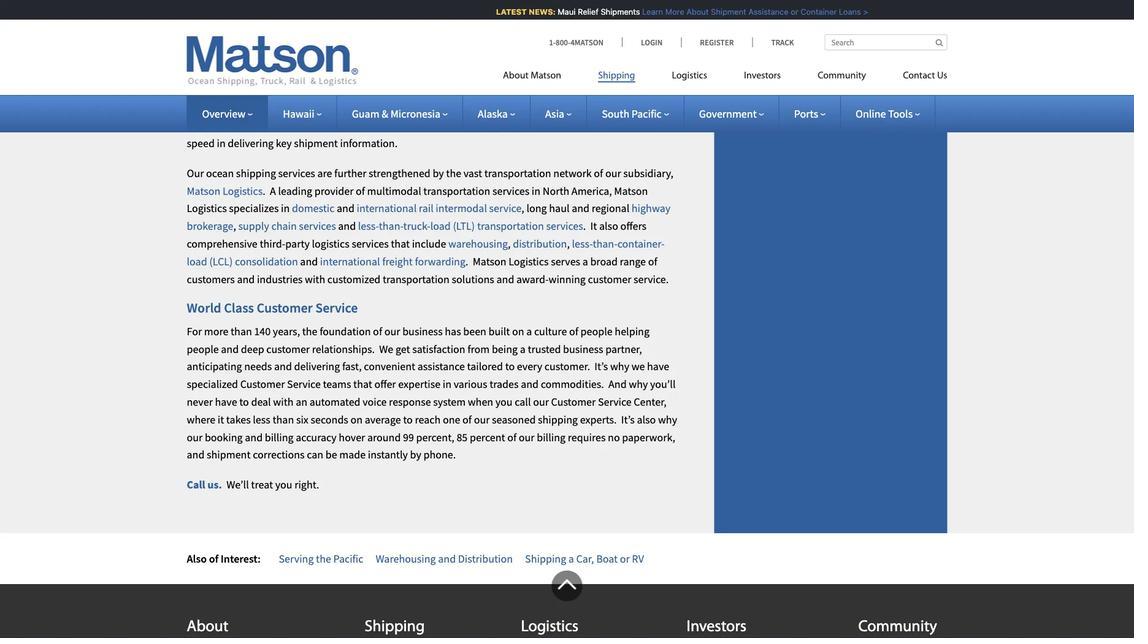 Task type: locate. For each thing, give the bounding box(es) containing it.
deal
[[251, 396, 271, 409]]

shipping inside for more than 140 years, the foundation of our business has been built on a culture of people helping people and deep customer relationships.  we get satisfaction from being a trusted business partner, anticipating needs and delivering fast, convenient assistance tailored to every customer.  it's why we have specialized customer service teams that offer expertise in various trades and commodities.  and why you'll never have to deal with an automated voice response system when you call our customer service center, where it takes less than six seconds on average to reach one of our seasoned shipping experts.  it's also why our booking and billing accuracy hover around 99 percent, 85 percent of our billing requires no paperwork, and shipment corrections can be made instantly by phone.
[[538, 413, 578, 427]]

reload
[[304, 13, 333, 27]]

0 horizontal spatial billing
[[265, 431, 294, 445]]

logistics inside .  a leading provider of multimodal transportation services in north america, matson logistics specializes in
[[187, 202, 227, 216]]

leading up domestic link at the left top
[[278, 184, 312, 198]]

2 horizontal spatial shipment
[[378, 119, 422, 133]]

and up information.
[[358, 119, 376, 133]]

matson inside the top menu navigation
[[531, 71, 562, 81]]

pacific right south
[[632, 107, 662, 121]]

hover
[[339, 431, 365, 445]]

every
[[517, 360, 543, 374]]

logistics up specializes
[[223, 184, 263, 198]]

1 horizontal spatial that
[[391, 237, 410, 251]]

readily down sail
[[350, 31, 381, 44]]

people up partner,
[[581, 325, 613, 339]]

1 vertical spatial delivering
[[294, 360, 340, 374]]

0 horizontal spatial load
[[187, 255, 207, 269]]

of inside .  matson logistics serves a broad range of customers and industries with customized transportation solutions and award-winning customer service.
[[648, 255, 658, 269]]

service up foundation
[[316, 300, 358, 317]]

offer inside for more than 140 years, the foundation of our business has been built on a culture of people helping people and deep customer relationships.  we get satisfaction from being a trusted business partner, anticipating needs and delivering fast, convenient assistance tailored to every customer.  it's why we have specialized customer service teams that offer expertise in various trades and commodities.  and why you'll never have to deal with an automated voice response system when you call our customer service center, where it takes less than six seconds on average to reach one of our seasoned shipping experts.  it's also why our booking and billing accuracy hover around 99 percent, 85 percent of our billing requires no paperwork, and shipment corrections can be made instantly by phone.
[[375, 378, 396, 392]]

speed up the 4matson
[[585, 13, 613, 27]]

of down seasoned
[[508, 431, 517, 445]]

2 vertical spatial shipping
[[538, 413, 578, 427]]

1 horizontal spatial than-
[[593, 237, 618, 251]]

logistics inside our ocean shipping services are further strengthened by the vast transportation network of our subsidiary, matson logistics
[[223, 184, 263, 198]]

customers inside our business model is designed to provide superior service.  dedicated terminal facilities and equipment allow us to dock, unload, reload and sail our vessels on schedule with industry-leading speed and reliability. an extensive fleet of owned chassis readily available throughout our network and superior tracking technology consistently enables the industry's fastest truck turn times and cargo availability upon arrival. all of matson's services are supported by experienced shipping professionals readily available by phone or email at our port locations or our customer service center, as well as the latest technology providing customers with the tools they need to manage complex supply chains.  online booking and billing, electronic payment, edi transactions and shipment tracking all offer superior visibility, convenience and speed in delivering key shipment information.
[[187, 101, 235, 115]]

all
[[671, 48, 683, 62]]

1 vertical spatial offer
[[375, 378, 396, 392]]

than
[[231, 325, 252, 339], [273, 413, 294, 427]]

customer down years,
[[266, 343, 310, 356]]

0 horizontal spatial shipping
[[365, 620, 425, 636]]

logistics inside .  matson logistics serves a broad range of customers and industries with customized transportation solutions and award-winning customer service.
[[509, 255, 549, 269]]

network inside our ocean shipping services are further strengthened by the vast transportation network of our subsidiary, matson logistics
[[554, 167, 592, 180]]

logistics down all
[[672, 71, 708, 81]]

consistently
[[241, 48, 296, 62]]

that up freight
[[391, 237, 410, 251]]

of inside our ocean shipping services are further strengthened by the vast transportation network of our subsidiary, matson logistics
[[594, 167, 603, 180]]

to down 'being'
[[505, 360, 515, 374]]

0 horizontal spatial are
[[280, 66, 295, 80]]

the
[[337, 48, 352, 62], [504, 84, 520, 97], [260, 101, 275, 115], [446, 167, 462, 180], [302, 325, 318, 339], [316, 553, 331, 567]]

call us. link
[[187, 479, 222, 492]]

government link
[[699, 107, 764, 121]]

distribution
[[458, 553, 513, 567]]

1 horizontal spatial delivering
[[294, 360, 340, 374]]

0 horizontal spatial readily
[[350, 31, 381, 44]]

you'll
[[650, 378, 676, 392]]

0 horizontal spatial delivering
[[228, 137, 274, 151]]

1 vertical spatial readily
[[525, 66, 556, 80]]

of inside our business model is designed to provide superior service.  dedicated terminal facilities and equipment allow us to dock, unload, reload and sail our vessels on schedule with industry-leading speed and reliability. an extensive fleet of owned chassis readily available throughout our network and superior tracking technology consistently enables the industry's fastest truck turn times and cargo availability upon arrival. all of matson's services are supported by experienced shipping professionals readily available by phone or email at our port locations or our customer service center, as well as the latest technology providing customers with the tools they need to manage complex supply chains.  online booking and billing, electronic payment, edi transactions and shipment tracking all offer superior visibility, convenience and speed in delivering key shipment information.
[[269, 31, 278, 44]]

less- inside the less-than-container- load (lcl) consolidation
[[572, 237, 593, 251]]

when
[[468, 396, 493, 409]]

2 as from the left
[[492, 84, 502, 97]]

deep
[[241, 343, 264, 356]]

investors link
[[726, 65, 800, 90]]

1 vertical spatial network
[[554, 167, 592, 180]]

1 vertical spatial leading
[[278, 184, 312, 198]]

customer up guam
[[341, 84, 385, 97]]

billing
[[265, 431, 294, 445], [537, 431, 566, 445]]

by up .  a leading provider of multimodal transportation services in north america, matson logistics specializes in
[[433, 167, 444, 180]]

99
[[403, 431, 414, 445]]

shipment down manage
[[378, 119, 422, 133]]

than- up broad
[[593, 237, 618, 251]]

load down "international rail intermodal service" link
[[431, 220, 451, 233]]

our
[[187, 0, 204, 9], [187, 167, 204, 180]]

0 horizontal spatial matson
[[187, 184, 221, 198]]

0 vertical spatial leading
[[549, 13, 583, 27]]

maui
[[552, 7, 570, 16]]

1 vertical spatial center,
[[634, 396, 667, 409]]

1 vertical spatial pacific
[[334, 553, 364, 567]]

have up you'll in the right bottom of the page
[[647, 360, 670, 374]]

ocean
[[206, 167, 234, 180]]

less-than-container- load (lcl) consolidation link
[[187, 237, 665, 269]]

matson up latest
[[531, 71, 562, 81]]

1 horizontal spatial booking
[[546, 101, 584, 115]]

and left 'award-'
[[497, 273, 514, 286]]

superior up the vessels
[[384, 0, 422, 9]]

1 vertical spatial less-
[[572, 237, 593, 251]]

our inside our ocean shipping services are further strengthened by the vast transportation network of our subsidiary, matson logistics
[[187, 167, 204, 180]]

our right sail
[[373, 13, 389, 27]]

1 vertical spatial on
[[512, 325, 524, 339]]

about inside the top menu navigation
[[503, 71, 529, 81]]

billing up corrections
[[265, 431, 294, 445]]

0 horizontal spatial technology
[[187, 48, 239, 62]]

shipping up the requires
[[538, 413, 578, 427]]

0 vertical spatial center,
[[423, 84, 456, 97]]

. inside .  matson logistics serves a broad range of customers and industries with customized transportation solutions and award-winning customer service.
[[466, 255, 469, 269]]

call
[[515, 396, 531, 409]]

customer down commodities.
[[551, 396, 596, 409]]

2 horizontal spatial shipping
[[598, 71, 635, 81]]

1 vertical spatial technology
[[549, 84, 601, 97]]

that inside .  it also offers comprehensive third-party logistics services that include
[[391, 237, 410, 251]]

services up port
[[241, 66, 278, 80]]

load inside the less-than-container- load (lcl) consolidation
[[187, 255, 207, 269]]

0 vertical spatial speed
[[585, 13, 613, 27]]

, supply chain services and less-than-truck-load (ltl) transportation services
[[233, 220, 583, 233]]

the left vast
[[446, 167, 462, 180]]

serving the pacific
[[279, 553, 364, 567]]

also of interest:
[[187, 553, 261, 567]]

also up paperwork, at the right of the page
[[637, 413, 656, 427]]

tracking
[[602, 31, 639, 44], [424, 119, 462, 133]]

speed
[[585, 13, 613, 27], [187, 137, 215, 151]]

0 vertical spatial offer
[[478, 119, 499, 133]]

services down haul
[[546, 220, 583, 233]]

leading inside .  a leading provider of multimodal transportation services in north america, matson logistics specializes in
[[278, 184, 312, 198]]

about matson link
[[503, 65, 580, 90]]

our for our business model is designed to provide superior service.  dedicated terminal facilities and equipment allow us to dock, unload, reload and sail our vessels on schedule with industry-leading speed and reliability. an extensive fleet of owned chassis readily available throughout our network and superior tracking technology consistently enables the industry's fastest truck turn times and cargo availability upon arrival. all of matson's services are supported by experienced shipping professionals readily available by phone or email at our port locations or our customer service center, as well as the latest technology providing customers with the tools they need to manage complex supply chains.  online booking and billing, electronic payment, edi transactions and shipment tracking all offer superior visibility, convenience and speed in delivering key shipment information.
[[187, 0, 204, 9]]

you right treat
[[275, 479, 292, 492]]

broad
[[591, 255, 618, 269]]

a left culture
[[527, 325, 532, 339]]

paperwork,
[[622, 431, 676, 445]]

in inside for more than 140 years, the foundation of our business has been built on a culture of people helping people and deep customer relationships.  we get satisfaction from being a trusted business partner, anticipating needs and delivering fast, convenient assistance tailored to every customer.  it's why we have specialized customer service teams that offer expertise in various trades and commodities.  and why you'll never have to deal with an automated voice response system when you call our customer service center, where it takes less than six seconds on average to reach one of our seasoned shipping experts.  it's also why our booking and billing accuracy hover around 99 percent, 85 percent of our billing requires no paperwork, and shipment corrections can be made instantly by phone.
[[443, 378, 452, 392]]

email
[[187, 84, 213, 97]]

network down industry-
[[500, 31, 539, 44]]

1 vertical spatial booking
[[205, 431, 243, 445]]

1 vertical spatial why
[[629, 378, 648, 392]]

booking up visibility,
[[546, 101, 584, 115]]

on inside our business model is designed to provide superior service.  dedicated terminal facilities and equipment allow us to dock, unload, reload and sail our vessels on schedule with industry-leading speed and reliability. an extensive fleet of owned chassis readily available throughout our network and superior tracking technology consistently enables the industry's fastest truck turn times and cargo availability upon arrival. all of matson's services are supported by experienced shipping professionals readily available by phone or email at our port locations or our customer service center, as well as the latest technology providing customers with the tools they need to manage complex supply chains.  online booking and billing, electronic payment, edi transactions and shipment tracking all offer superior visibility, convenience and speed in delivering key shipment information.
[[426, 13, 439, 27]]

0 horizontal spatial superior
[[384, 0, 422, 9]]

1 vertical spatial shipping
[[236, 167, 276, 180]]

our ocean shipping services are further strengthened by the vast transportation network of our subsidiary, matson logistics
[[187, 167, 674, 198]]

investors inside footer
[[687, 620, 747, 636]]

by inside for more than 140 years, the foundation of our business has been built on a culture of people helping people and deep customer relationships.  we get satisfaction from being a trusted business partner, anticipating needs and delivering fast, convenient assistance tailored to every customer.  it's why we have specialized customer service teams that offer expertise in various trades and commodities.  and why you'll never have to deal with an automated voice response system when you call our customer service center, where it takes less than six seconds on average to reach one of our seasoned shipping experts.  it's also why our booking and billing accuracy hover around 99 percent, 85 percent of our billing requires no paperwork, and shipment corrections can be made instantly by phone.
[[410, 449, 421, 462]]

1 vertical spatial are
[[318, 167, 332, 180]]

0 horizontal spatial available
[[383, 31, 425, 44]]

less- up and international freight forwarding
[[358, 220, 379, 233]]

1 horizontal spatial technology
[[549, 84, 601, 97]]

0 vertical spatial our
[[187, 0, 204, 9]]

1 horizontal spatial service.
[[634, 273, 669, 286]]

1 horizontal spatial billing
[[537, 431, 566, 445]]

award-
[[517, 273, 549, 286]]

. inside .  it also offers comprehensive third-party logistics services that include
[[583, 220, 586, 233]]

system
[[433, 396, 466, 409]]

world
[[187, 300, 221, 317]]

shipment up we'll
[[207, 449, 251, 462]]

. inside .  a leading provider of multimodal transportation services in north america, matson logistics specializes in
[[263, 184, 266, 198]]

business up the us
[[206, 0, 246, 9]]

our inside our business model is designed to provide superior service.  dedicated terminal facilities and equipment allow us to dock, unload, reload and sail our vessels on schedule with industry-leading speed and reliability. an extensive fleet of owned chassis readily available throughout our network and superior tracking technology consistently enables the industry's fastest truck turn times and cargo availability upon arrival. all of matson's services are supported by experienced shipping professionals readily available by phone or email at our port locations or our customer service center, as well as the latest technology providing customers with the tools they need to manage complex supply chains.  online booking and billing, electronic payment, edi transactions and shipment tracking all offer superior visibility, convenience and speed in delivering key shipment information.
[[187, 0, 204, 9]]

0 vertical spatial also
[[599, 220, 618, 233]]

people down for
[[187, 343, 219, 356]]

shipping up specializes
[[236, 167, 276, 180]]

community
[[818, 71, 867, 81], [859, 620, 938, 636]]

2 horizontal spatial matson
[[614, 184, 648, 198]]

0 vertical spatial international
[[357, 202, 417, 216]]

logistics link
[[654, 65, 726, 90]]

0 horizontal spatial pacific
[[334, 553, 364, 567]]

. for logistics
[[466, 255, 469, 269]]

in
[[217, 137, 226, 151], [532, 184, 541, 198], [281, 202, 290, 216], [443, 378, 452, 392]]

on right the vessels
[[426, 13, 439, 27]]

made
[[340, 449, 366, 462]]

on right "built"
[[512, 325, 524, 339]]

brokerage
[[187, 220, 233, 233]]

supply inside our business model is designed to provide superior service.  dedicated terminal facilities and equipment allow us to dock, unload, reload and sail our vessels on schedule with industry-leading speed and reliability. an extensive fleet of owned chassis readily available throughout our network and superior tracking technology consistently enables the industry's fastest truck turn times and cargo availability upon arrival. all of matson's services are supported by experienced shipping professionals readily available by phone or email at our port locations or our customer service center, as well as the latest technology providing customers with the tools they need to manage complex supply chains.  online booking and billing, electronic payment, edi transactions and shipment tracking all offer superior visibility, convenience and speed in delivering key shipment information.
[[443, 101, 474, 115]]

0 horizontal spatial network
[[500, 31, 539, 44]]

of matson's
[[187, 66, 239, 80]]

top menu navigation
[[503, 65, 948, 90]]

matson inside .  a leading provider of multimodal transportation services in north america, matson logistics specializes in
[[614, 184, 648, 198]]

south pacific
[[602, 107, 662, 121]]

1 vertical spatial load
[[187, 255, 207, 269]]

are inside our business model is designed to provide superior service.  dedicated terminal facilities and equipment allow us to dock, unload, reload and sail our vessels on schedule with industry-leading speed and reliability. an extensive fleet of owned chassis readily available throughout our network and superior tracking technology consistently enables the industry's fastest truck turn times and cargo availability upon arrival. all of matson's services are supported by experienced shipping professionals readily available by phone or email at our port locations or our customer service center, as well as the latest technology providing customers with the tools they need to manage complex supply chains.  online booking and billing, electronic payment, edi transactions and shipment tracking all offer superior visibility, convenience and speed in delivering key shipment information.
[[280, 66, 295, 80]]

container-
[[618, 237, 665, 251]]

1 our from the top
[[187, 0, 204, 9]]

in down the electronic
[[217, 137, 226, 151]]

service inside our business model is designed to provide superior service.  dedicated terminal facilities and equipment allow us to dock, unload, reload and sail our vessels on schedule with industry-leading speed and reliability. an extensive fleet of owned chassis readily available throughout our network and superior tracking technology consistently enables the industry's fastest truck turn times and cargo availability upon arrival. all of matson's services are supported by experienced shipping professionals readily available by phone or email at our port locations or our customer service center, as well as the latest technology providing customers with the tools they need to manage complex supply chains.  online booking and billing, electronic payment, edi transactions and shipment tracking all offer superior visibility, convenience and speed in delivering key shipment information.
[[387, 84, 421, 97]]

. up solutions
[[466, 255, 469, 269]]

on up hover
[[351, 413, 363, 427]]

service up 'guam & micronesia' link
[[387, 84, 421, 97]]

designed
[[290, 0, 332, 9]]

reach
[[415, 413, 441, 427]]

to left provide
[[334, 0, 344, 9]]

. up specializes
[[263, 184, 266, 198]]

track
[[772, 37, 794, 47]]

section
[[699, 0, 963, 534]]

1 horizontal spatial available
[[559, 66, 600, 80]]

domestic
[[292, 202, 335, 216]]

chain
[[271, 220, 297, 233]]

provide
[[346, 0, 381, 9]]

and up the logistics
[[338, 220, 356, 233]]

the down chassis
[[337, 48, 352, 62]]

0 vertical spatial supply
[[443, 101, 474, 115]]

0 horizontal spatial have
[[215, 396, 237, 409]]

2 vertical spatial shipment
[[207, 449, 251, 462]]

1 horizontal spatial less-
[[572, 237, 593, 251]]

speed down the electronic
[[187, 137, 215, 151]]

technology up of matson's
[[187, 48, 239, 62]]

search image
[[936, 38, 943, 46]]

0 horizontal spatial on
[[351, 413, 363, 427]]

our inside our ocean shipping services are further strengthened by the vast transportation network of our subsidiary, matson logistics
[[606, 167, 621, 180]]

0 vertical spatial you
[[496, 396, 513, 409]]

why down "we" at the bottom
[[629, 378, 648, 392]]

0 vertical spatial tracking
[[602, 31, 639, 44]]

None search field
[[825, 34, 948, 50]]

service. down range
[[634, 273, 669, 286]]

logistics inside 'link'
[[672, 71, 708, 81]]

throughout
[[427, 31, 480, 44]]

community inside footer
[[859, 620, 938, 636]]

services up and international freight forwarding
[[352, 237, 389, 251]]

delivering inside our business model is designed to provide superior service.  dedicated terminal facilities and equipment allow us to dock, unload, reload and sail our vessels on schedule with industry-leading speed and reliability. an extensive fleet of owned chassis readily available throughout our network and superior tracking technology consistently enables the industry's fastest truck turn times and cargo availability upon arrival. all of matson's services are supported by experienced shipping professionals readily available by phone or email at our port locations or our customer service center, as well as the latest technology providing customers with the tools they need to manage complex supply chains.  online booking and billing, electronic payment, edi transactions and shipment tracking all offer superior visibility, convenience and speed in delivering key shipment information.
[[228, 137, 274, 151]]

international rail intermodal service link
[[357, 202, 522, 216]]

1 vertical spatial investors
[[687, 620, 747, 636]]

1 horizontal spatial people
[[581, 325, 613, 339]]

and left sail
[[336, 13, 353, 27]]

shipping inside the top menu navigation
[[598, 71, 635, 81]]

0 horizontal spatial less-
[[358, 220, 379, 233]]

are
[[280, 66, 295, 80], [318, 167, 332, 180]]

customer up years,
[[257, 300, 313, 317]]

they
[[302, 101, 323, 115]]

1 horizontal spatial network
[[554, 167, 592, 180]]

0 horizontal spatial center,
[[423, 84, 456, 97]]

manage
[[362, 101, 399, 115]]

0 horizontal spatial as
[[458, 84, 469, 97]]

strengthened
[[369, 167, 431, 180]]

customer up deal in the bottom left of the page
[[240, 378, 285, 392]]

transportation inside .  matson logistics serves a broad range of customers and industries with customized transportation solutions and award-winning customer service.
[[383, 273, 450, 286]]

treat
[[251, 479, 273, 492]]

1 customers from the top
[[187, 101, 235, 115]]

international up customized
[[320, 255, 380, 269]]

of right range
[[648, 255, 658, 269]]

blue matson logo with ocean, shipping, truck, rail and logistics written beneath it. image
[[187, 36, 359, 87]]

matson logistics link
[[187, 184, 263, 198]]

transportation inside our ocean shipping services are further strengthened by the vast transportation network of our subsidiary, matson logistics
[[485, 167, 551, 180]]

with right industries
[[305, 273, 325, 286]]

with inside .  matson logistics serves a broad range of customers and industries with customized transportation solutions and award-winning customer service.
[[305, 273, 325, 286]]

customer down broad
[[588, 273, 632, 286]]

percent
[[470, 431, 505, 445]]

our business model is designed to provide superior service.  dedicated terminal facilities and equipment allow us to dock, unload, reload and sail our vessels on schedule with industry-leading speed and reliability. an extensive fleet of owned chassis readily available throughout our network and superior tracking technology consistently enables the industry's fastest truck turn times and cargo availability upon arrival. all of matson's services are supported by experienced shipping professionals readily available by phone or email at our port locations or our customer service center, as well as the latest technology providing customers with the tools they need to manage complex supply chains.  online booking and billing, electronic payment, edi transactions and shipment tracking all offer superior visibility, convenience and speed in delivering key shipment information.
[[187, 0, 683, 151]]

1 horizontal spatial readily
[[525, 66, 556, 80]]

and up convenience
[[586, 101, 604, 115]]

customers inside .  matson logistics serves a broad range of customers and industries with customized transportation solutions and award-winning customer service.
[[187, 273, 235, 286]]

winning
[[549, 273, 586, 286]]

of right fleet
[[269, 31, 278, 44]]

1 vertical spatial customers
[[187, 273, 235, 286]]

phone
[[616, 66, 646, 80]]

by down industry's
[[347, 66, 358, 80]]

of up america,
[[594, 167, 603, 180]]

are inside our ocean shipping services are further strengthened by the vast transportation network of our subsidiary, matson logistics
[[318, 167, 332, 180]]

transportation up service on the top left
[[485, 167, 551, 180]]

warehousing link
[[449, 237, 508, 251]]

0 vertical spatial available
[[383, 31, 425, 44]]

sail
[[356, 13, 371, 27]]

booking
[[546, 101, 584, 115], [205, 431, 243, 445]]

culture
[[534, 325, 567, 339]]

0 vertical spatial booking
[[546, 101, 584, 115]]

2 vertical spatial on
[[351, 413, 363, 427]]

2 horizontal spatial business
[[563, 343, 604, 356]]

than- up international freight forwarding link
[[379, 220, 404, 233]]

to up 99
[[403, 413, 413, 427]]

0 vertical spatial than
[[231, 325, 252, 339]]

shipment
[[705, 7, 741, 16]]

services down domestic link at the left top
[[299, 220, 336, 233]]

0 vertical spatial about
[[681, 7, 703, 16]]

1 horizontal spatial on
[[426, 13, 439, 27]]

leading inside our business model is designed to provide superior service.  dedicated terminal facilities and equipment allow us to dock, unload, reload and sail our vessels on schedule with industry-leading speed and reliability. an extensive fleet of owned chassis readily available throughout our network and superior tracking technology consistently enables the industry's fastest truck turn times and cargo availability upon arrival. all of matson's services are supported by experienced shipping professionals readily available by phone or email at our port locations or our customer service center, as well as the latest technology providing customers with the tools they need to manage complex supply chains.  online booking and billing, electronic payment, edi transactions and shipment tracking all offer superior visibility, convenience and speed in delivering key shipment information.
[[549, 13, 583, 27]]

booking inside for more than 140 years, the foundation of our business has been built on a culture of people helping people and deep customer relationships.  we get satisfaction from being a trusted business partner, anticipating needs and delivering fast, convenient assistance tailored to every customer.  it's why we have specialized customer service teams that offer expertise in various trades and commodities.  and why you'll never have to deal with an automated voice response system when you call our customer service center, where it takes less than six seconds on average to reach one of our seasoned shipping experts.  it's also why our booking and billing accuracy hover around 99 percent, 85 percent of our billing requires no paperwork, and shipment corrections can be made instantly by phone.
[[205, 431, 243, 445]]

to
[[334, 0, 344, 9], [227, 13, 237, 27], [350, 101, 360, 115], [505, 360, 515, 374], [239, 396, 249, 409], [403, 413, 413, 427]]

schedule
[[441, 13, 482, 27]]

1 vertical spatial than-
[[593, 237, 618, 251]]

0 horizontal spatial about
[[187, 620, 229, 636]]

login link
[[622, 37, 681, 47]]

1 vertical spatial speed
[[187, 137, 215, 151]]

car,
[[577, 553, 594, 567]]

and down 'more'
[[221, 343, 239, 356]]

0 vertical spatial shipping
[[598, 71, 635, 81]]

warehousing
[[376, 553, 436, 567]]

requires
[[568, 431, 606, 445]]

0 horizontal spatial offer
[[375, 378, 396, 392]]

party
[[286, 237, 310, 251]]

as right well
[[492, 84, 502, 97]]

. for also
[[583, 220, 586, 233]]

all
[[464, 119, 475, 133]]

0 horizontal spatial speed
[[187, 137, 215, 151]]

1 horizontal spatial as
[[492, 84, 502, 97]]

1 horizontal spatial load
[[431, 220, 451, 233]]

2 our from the top
[[187, 167, 204, 180]]

2 billing from the left
[[537, 431, 566, 445]]

1 horizontal spatial are
[[318, 167, 332, 180]]

services
[[241, 66, 278, 80], [278, 167, 315, 180], [493, 184, 530, 198], [299, 220, 336, 233], [546, 220, 583, 233], [352, 237, 389, 251]]

matson down ocean
[[187, 184, 221, 198]]

that down fast,
[[354, 378, 372, 392]]

america,
[[572, 184, 612, 198]]

our left ocean
[[187, 167, 204, 180]]

0 horizontal spatial shipping
[[236, 167, 276, 180]]

domestic link
[[292, 202, 335, 216]]

1 horizontal spatial about
[[503, 71, 529, 81]]

1 vertical spatial superior
[[561, 31, 599, 44]]

1 horizontal spatial shipping
[[419, 66, 459, 80]]

1 horizontal spatial center,
[[634, 396, 667, 409]]

superior up availability
[[561, 31, 599, 44]]

business inside our business model is designed to provide superior service.  dedicated terminal facilities and equipment allow us to dock, unload, reload and sail our vessels on schedule with industry-leading speed and reliability. an extensive fleet of owned chassis readily available throughout our network and superior tracking technology consistently enables the industry's fastest truck turn times and cargo availability upon arrival. all of matson's services are supported by experienced shipping professionals readily available by phone or email at our port locations or our customer service center, as well as the latest technology providing customers with the tools they need to manage complex supply chains.  online booking and billing, electronic payment, edi transactions and shipment tracking all offer superior visibility, convenience and speed in delivering key shipment information.
[[206, 0, 246, 9]]

boat
[[597, 553, 618, 567]]

experts.
[[580, 413, 617, 427]]

of
[[269, 31, 278, 44], [594, 167, 603, 180], [356, 184, 365, 198], [648, 255, 658, 269], [373, 325, 382, 339], [569, 325, 579, 339], [463, 413, 472, 427], [508, 431, 517, 445], [209, 553, 219, 567]]

supply up all
[[443, 101, 474, 115]]

news:
[[523, 7, 550, 16]]

matson down subsidiary,
[[614, 184, 648, 198]]

2 vertical spatial superior
[[501, 119, 540, 133]]

2 customers from the top
[[187, 273, 235, 286]]

available down availability
[[559, 66, 600, 80]]

matson
[[531, 71, 562, 81], [187, 184, 221, 198], [614, 184, 648, 198]]

or
[[785, 7, 793, 16], [648, 66, 658, 80], [311, 84, 320, 97], [620, 553, 630, 567]]

shipment
[[378, 119, 422, 133], [294, 137, 338, 151], [207, 449, 251, 462]]

0 vertical spatial investors
[[744, 71, 781, 81]]

0 horizontal spatial also
[[599, 220, 618, 233]]

third-
[[260, 237, 286, 251]]

tailored
[[467, 360, 503, 374]]

also inside .  it also offers comprehensive third-party logistics services that include
[[599, 220, 618, 233]]

1 as from the left
[[458, 84, 469, 97]]

1 horizontal spatial customer
[[588, 273, 632, 286]]

footer
[[0, 572, 1135, 639]]

transportation down freight
[[383, 273, 450, 286]]

services inside our ocean shipping services are further strengthened by the vast transportation network of our subsidiary, matson logistics
[[278, 167, 315, 180]]

response
[[389, 396, 431, 409]]

0 horizontal spatial than-
[[379, 220, 404, 233]]

transportation inside .  a leading provider of multimodal transportation services in north america, matson logistics specializes in
[[424, 184, 491, 198]]

0 vertical spatial are
[[280, 66, 295, 80]]

0 horizontal spatial service.
[[424, 0, 460, 9]]



Task type: vqa. For each thing, say whether or not it's contained in the screenshot.
first Width: from the left
no



Task type: describe. For each thing, give the bounding box(es) containing it.
we'll
[[227, 479, 249, 492]]

a right 'being'
[[520, 343, 526, 356]]

offer inside our business model is designed to provide superior service.  dedicated terminal facilities and equipment allow us to dock, unload, reload and sail our vessels on schedule with industry-leading speed and reliability. an extensive fleet of owned chassis readily available throughout our network and superior tracking technology consistently enables the industry's fastest truck turn times and cargo availability upon arrival. all of matson's services are supported by experienced shipping professionals readily available by phone or email at our port locations or our customer service center, as well as the latest technology providing customers with the tools they need to manage complex supply chains.  online booking and billing, electronic payment, edi transactions and shipment tracking all offer superior visibility, convenience and speed in delivering key shipment information.
[[478, 119, 499, 133]]

and down consolidation
[[237, 273, 255, 286]]

0 horizontal spatial than
[[231, 325, 252, 339]]

online
[[856, 107, 886, 121]]

service up the experts.
[[598, 396, 632, 409]]

ports
[[795, 107, 819, 121]]

corrections
[[253, 449, 305, 462]]

shipping inside our business model is designed to provide superior service.  dedicated terminal facilities and equipment allow us to dock, unload, reload and sail our vessels on schedule with industry-leading speed and reliability. an extensive fleet of owned chassis readily available throughout our network and superior tracking technology consistently enables the industry's fastest truck turn times and cargo availability upon arrival. all of matson's services are supported by experienced shipping professionals readily available by phone or email at our port locations or our customer service center, as well as the latest technology providing customers with the tools they need to manage complex supply chains.  online booking and billing, electronic payment, edi transactions and shipment tracking all offer superior visibility, convenience and speed in delivering key shipment information.
[[419, 66, 459, 80]]

services inside .  it also offers comprehensive third-party logistics services that include
[[352, 237, 389, 251]]

with inside for more than 140 years, the foundation of our business has been built on a culture of people helping people and deep customer relationships.  we get satisfaction from being a trusted business partner, anticipating needs and delivering fast, convenient assistance tailored to every customer.  it's why we have specialized customer service teams that offer expertise in various trades and commodities.  and why you'll never have to deal with an automated voice response system when you call our customer service center, where it takes less than six seconds on average to reach one of our seasoned shipping experts.  it's also why our booking and billing accuracy hover around 99 percent, 85 percent of our billing requires no paperwork, and shipment corrections can be made instantly by phone.
[[273, 396, 294, 409]]

services inside our business model is designed to provide superior service.  dedicated terminal facilities and equipment allow us to dock, unload, reload and sail our vessels on schedule with industry-leading speed and reliability. an extensive fleet of owned chassis readily available throughout our network and superior tracking technology consistently enables the industry's fastest truck turn times and cargo availability upon arrival. all of matson's services are supported by experienced shipping professionals readily available by phone or email at our port locations or our customer service center, as well as the latest technology providing customers with the tools they need to manage complex supply chains.  online booking and billing, electronic payment, edi transactions and shipment tracking all offer superior visibility, convenience and speed in delivering key shipment information.
[[241, 66, 278, 80]]

unload,
[[266, 13, 302, 27]]

our down when
[[474, 413, 490, 427]]

call
[[187, 479, 205, 492]]

Search search field
[[825, 34, 948, 50]]

can
[[307, 449, 324, 462]]

guam
[[352, 107, 380, 121]]

we
[[632, 360, 645, 374]]

tools
[[889, 107, 913, 121]]

and down provider
[[337, 202, 355, 216]]

south pacific link
[[602, 107, 669, 121]]

serving the pacific link
[[279, 553, 364, 567]]

the right the serving
[[316, 553, 331, 567]]

customer inside for more than 140 years, the foundation of our business has been built on a culture of people helping people and deep customer relationships.  we get satisfaction from being a trusted business partner, anticipating needs and delivering fast, convenient assistance tailored to every customer.  it's why we have specialized customer service teams that offer expertise in various trades and commodities.  and why you'll never have to deal with an automated voice response system when you call our customer service center, where it takes less than six seconds on average to reach one of our seasoned shipping experts.  it's also why our booking and billing accuracy hover around 99 percent, 85 percent of our billing requires no paperwork, and shipment corrections can be made instantly by phone.
[[266, 343, 310, 356]]

by left phone
[[602, 66, 614, 80]]

domestic and international rail intermodal service , long haul and regional
[[292, 202, 632, 216]]

to left deal in the bottom left of the page
[[239, 396, 249, 409]]

our for our ocean shipping services are further strengthened by the vast transportation network of our subsidiary, matson logistics
[[187, 167, 204, 180]]

0 horizontal spatial people
[[187, 343, 219, 356]]

us.
[[208, 479, 222, 492]]

alaska link
[[478, 107, 515, 121]]

1 horizontal spatial than
[[273, 413, 294, 427]]

convenient
[[364, 360, 416, 374]]

supply chain services link
[[238, 220, 336, 233]]

warehousing and distribution
[[376, 553, 513, 567]]

warehousing , distribution ,
[[449, 237, 572, 251]]

our down seasoned
[[519, 431, 535, 445]]

with down port
[[237, 101, 258, 115]]

the inside for more than 140 years, the foundation of our business has been built on a culture of people helping people and deep customer relationships.  we get satisfaction from being a trusted business partner, anticipating needs and delivering fast, convenient assistance tailored to every customer.  it's why we have specialized customer service teams that offer expertise in various trades and commodities.  and why you'll never have to deal with an automated voice response system when you call our customer service center, where it takes less than six seconds on average to reach one of our seasoned shipping experts.  it's also why our booking and billing accuracy hover around 99 percent, 85 percent of our billing requires no paperwork, and shipment corrections can be made instantly by phone.
[[302, 325, 318, 339]]

to right the us
[[227, 13, 237, 27]]

class
[[224, 300, 254, 317]]

4matson
[[571, 37, 604, 47]]

warehousing and distribution link
[[376, 553, 513, 567]]

vast
[[464, 167, 482, 180]]

1 vertical spatial shipment
[[294, 137, 338, 151]]

hawaii link
[[283, 107, 322, 121]]

equipment
[[615, 0, 666, 9]]

serves
[[551, 255, 581, 269]]

center, inside our business model is designed to provide superior service.  dedicated terminal facilities and equipment allow us to dock, unload, reload and sail our vessels on schedule with industry-leading speed and reliability. an extensive fleet of owned chassis readily available throughout our network and superior tracking technology consistently enables the industry's fastest truck turn times and cargo availability upon arrival. all of matson's services are supported by experienced shipping professionals readily available by phone or email at our port locations or our customer service center, as well as the latest technology providing customers with the tools they need to manage complex supply chains.  online booking and billing, electronic payment, edi transactions and shipment tracking all offer superior visibility, convenience and speed in delivering key shipment information.
[[423, 84, 456, 97]]

1 vertical spatial international
[[320, 255, 380, 269]]

years,
[[273, 325, 300, 339]]

(lcl)
[[209, 255, 233, 269]]

network inside our business model is designed to provide superior service.  dedicated terminal facilities and equipment allow us to dock, unload, reload and sail our vessels on schedule with industry-leading speed and reliability. an extensive fleet of owned chassis readily available throughout our network and superior tracking technology consistently enables the industry's fastest truck turn times and cargo availability upon arrival. all of matson's services are supported by experienced shipping professionals readily available by phone or email at our port locations or our customer service center, as well as the latest technology providing customers with the tools they need to manage complex supply chains.  online booking and billing, electronic payment, edi transactions and shipment tracking all offer superior visibility, convenience and speed in delivering key shipment information.
[[500, 31, 539, 44]]

1 horizontal spatial tracking
[[602, 31, 639, 44]]

model
[[249, 0, 278, 9]]

less-than-truck-load (ltl) transportation services link
[[358, 220, 583, 233]]

0 vertical spatial why
[[611, 360, 630, 374]]

and right relief
[[595, 0, 613, 9]]

international freight forwarding link
[[320, 255, 466, 269]]

highway brokerage
[[187, 202, 671, 233]]

vessels
[[392, 13, 424, 27]]

services inside .  a leading provider of multimodal transportation services in north america, matson logistics specializes in
[[493, 184, 530, 198]]

the inside our ocean shipping services are further strengthened by the vast transportation network of our subsidiary, matson logistics
[[446, 167, 462, 180]]

or up they
[[311, 84, 320, 97]]

0 vertical spatial readily
[[350, 31, 381, 44]]

north
[[543, 184, 570, 198]]

a left car, on the right of the page
[[569, 553, 574, 567]]

of right foundation
[[373, 325, 382, 339]]

and down equipment
[[615, 13, 633, 27]]

right.
[[295, 479, 319, 492]]

shipping inside our ocean shipping services are further strengthened by the vast transportation network of our subsidiary, matson logistics
[[236, 167, 276, 180]]

2 vertical spatial business
[[563, 343, 604, 356]]

service. inside our business model is designed to provide superior service.  dedicated terminal facilities and equipment allow us to dock, unload, reload and sail our vessels on schedule with industry-leading speed and reliability. an extensive fleet of owned chassis readily available throughout our network and superior tracking technology consistently enables the industry's fastest truck turn times and cargo availability upon arrival. all of matson's services are supported by experienced shipping professionals readily available by phone or email at our port locations or our customer service center, as well as the latest technology providing customers with the tools they need to manage complex supply chains.  online booking and billing, electronic payment, edi transactions and shipment tracking all offer superior visibility, convenience and speed in delivering key shipment information.
[[424, 0, 460, 9]]

. for leading
[[263, 184, 266, 198]]

investors inside investors "link"
[[744, 71, 781, 81]]

to right need
[[350, 101, 360, 115]]

customer inside .  matson logistics serves a broad range of customers and industries with customized transportation solutions and award-winning customer service.
[[588, 273, 632, 286]]

owned
[[281, 31, 312, 44]]

service up an
[[287, 378, 321, 392]]

terminal
[[513, 0, 552, 9]]

, up comprehensive
[[233, 220, 236, 233]]

service
[[489, 202, 522, 216]]

around
[[368, 431, 401, 445]]

1 billing from the left
[[265, 431, 294, 445]]

long
[[527, 202, 547, 216]]

visibility,
[[542, 119, 583, 133]]

booking inside our business model is designed to provide superior service.  dedicated terminal facilities and equipment allow us to dock, unload, reload and sail our vessels on schedule with industry-leading speed and reliability. an extensive fleet of owned chassis readily available throughout our network and superior tracking technology consistently enables the industry's fastest truck turn times and cargo availability upon arrival. all of matson's services are supported by experienced shipping professionals readily available by phone or email at our port locations or our customer service center, as well as the latest technology providing customers with the tools they need to manage complex supply chains.  online booking and billing, electronic payment, edi transactions and shipment tracking all offer superior visibility, convenience and speed in delivering key shipment information.
[[546, 101, 584, 115]]

seasoned
[[492, 413, 536, 427]]

our up times
[[482, 31, 498, 44]]

relationships.
[[312, 343, 375, 356]]

more
[[204, 325, 229, 339]]

or left container
[[785, 7, 793, 16]]

logistics down the backtop image on the bottom
[[521, 620, 579, 636]]

than- inside the less-than-container- load (lcl) consolidation
[[593, 237, 618, 251]]

of right culture
[[569, 325, 579, 339]]

0 vertical spatial shipment
[[378, 119, 422, 133]]

key
[[276, 137, 292, 151]]

for
[[187, 325, 202, 339]]

1 vertical spatial you
[[275, 479, 292, 492]]

and right convenience
[[645, 119, 663, 133]]

2 vertical spatial why
[[658, 413, 678, 427]]

one
[[443, 413, 460, 427]]

0 vertical spatial less-
[[358, 220, 379, 233]]

subsidiary,
[[624, 167, 674, 180]]

, up serves
[[567, 237, 570, 251]]

and international freight forwarding
[[298, 255, 466, 269]]

customer inside our business model is designed to provide superior service.  dedicated terminal facilities and equipment allow us to dock, unload, reload and sail our vessels on schedule with industry-leading speed and reliability. an extensive fleet of owned chassis readily available throughout our network and superior tracking technology consistently enables the industry's fastest truck turn times and cargo availability upon arrival. all of matson's services are supported by experienced shipping professionals readily available by phone or email at our port locations or our customer service center, as well as the latest technology providing customers with the tools they need to manage complex supply chains.  online booking and billing, electronic payment, edi transactions and shipment tracking all offer superior visibility, convenience and speed in delivering key shipment information.
[[341, 84, 385, 97]]

a inside .  matson logistics serves a broad range of customers and industries with customized transportation solutions and award-winning customer service.
[[583, 255, 588, 269]]

from
[[468, 343, 490, 356]]

the left latest
[[504, 84, 520, 97]]

and down america,
[[572, 202, 590, 216]]

0 vertical spatial have
[[647, 360, 670, 374]]

footer containing about
[[0, 572, 1135, 639]]

asia link
[[545, 107, 572, 121]]

about for about matson
[[503, 71, 529, 81]]

takes
[[226, 413, 251, 427]]

and down less
[[245, 431, 263, 445]]

ports link
[[795, 107, 826, 121]]

transportation up warehousing , distribution ,
[[477, 220, 544, 233]]

delivering inside for more than 140 years, the foundation of our business has been built on a culture of people helping people and deep customer relationships.  we get satisfaction from being a trusted business partner, anticipating needs and delivering fast, convenient assistance tailored to every customer.  it's why we have specialized customer service teams that offer expertise in various trades and commodities.  and why you'll never have to deal with an automated voice response system when you call our customer service center, where it takes less than six seconds on average to reach one of our seasoned shipping experts.  it's also why our booking and billing accuracy hover around 99 percent, 85 percent of our billing requires no paperwork, and shipment corrections can be made instantly by phone.
[[294, 360, 340, 374]]

us
[[938, 71, 948, 81]]

by inside our ocean shipping services are further strengthened by the vast transportation network of our subsidiary, matson logistics
[[433, 167, 444, 180]]

about for about
[[187, 620, 229, 636]]

overview link
[[202, 107, 253, 121]]

shipping inside footer
[[365, 620, 425, 636]]

also inside for more than 140 years, the foundation of our business has been built on a culture of people helping people and deep customer relationships.  we get satisfaction from being a trusted business partner, anticipating needs and delivering fast, convenient assistance tailored to every customer.  it's why we have specialized customer service teams that offer expertise in various trades and commodities.  and why you'll never have to deal with an automated voice response system when you call our customer service center, where it takes less than six seconds on average to reach one of our seasoned shipping experts.  it's also why our booking and billing accuracy hover around 99 percent, 85 percent of our billing requires no paperwork, and shipment corrections can be made instantly by phone.
[[637, 413, 656, 427]]

shipment inside for more than 140 years, the foundation of our business has been built on a culture of people helping people and deep customer relationships.  we get satisfaction from being a trusted business partner, anticipating needs and delivering fast, convenient assistance tailored to every customer.  it's why we have specialized customer service teams that offer expertise in various trades and commodities.  and why you'll never have to deal with an automated voice response system when you call our customer service center, where it takes less than six seconds on average to reach one of our seasoned shipping experts.  it's also why our booking and billing accuracy hover around 99 percent, 85 percent of our billing requires no paperwork, and shipment corrections can be made instantly by phone.
[[207, 449, 251, 462]]

interest:
[[221, 553, 261, 567]]

0 vertical spatial technology
[[187, 48, 239, 62]]

online tools
[[856, 107, 913, 121]]

phone.
[[424, 449, 456, 462]]

locations
[[266, 84, 308, 97]]

and left distribution
[[438, 553, 456, 567]]

, left 'long'
[[522, 202, 525, 216]]

the up payment,
[[260, 101, 275, 115]]

dock,
[[239, 13, 264, 27]]

contact us
[[903, 71, 948, 81]]

0 horizontal spatial tracking
[[424, 119, 462, 133]]

in inside our business model is designed to provide superior service.  dedicated terminal facilities and equipment allow us to dock, unload, reload and sail our vessels on schedule with industry-leading speed and reliability. an extensive fleet of owned chassis readily available throughout our network and superior tracking technology consistently enables the industry's fastest truck turn times and cargo availability upon arrival. all of matson's services are supported by experienced shipping professionals readily available by phone or email at our port locations or our customer service center, as well as the latest technology providing customers with the tools they need to manage complex supply chains.  online booking and billing, electronic payment, edi transactions and shipment tracking all offer superior visibility, convenience and speed in delivering key shipment information.
[[217, 137, 226, 151]]

1 vertical spatial shipping
[[525, 553, 567, 567]]

1 vertical spatial have
[[215, 396, 237, 409]]

0 vertical spatial than-
[[379, 220, 404, 233]]

fleet
[[246, 31, 267, 44]]

availability
[[558, 48, 608, 62]]

providing
[[603, 84, 648, 97]]

1 vertical spatial business
[[403, 325, 443, 339]]

cargo
[[530, 48, 556, 62]]

2 horizontal spatial superior
[[561, 31, 599, 44]]

commodities.
[[541, 378, 604, 392]]

and right needs
[[274, 360, 292, 374]]

teams
[[323, 378, 351, 392]]

consolidation
[[235, 255, 298, 269]]

in up the chain
[[281, 202, 290, 216]]

0 vertical spatial pacific
[[632, 107, 662, 121]]

and up call
[[187, 449, 205, 462]]

community inside the top menu navigation
[[818, 71, 867, 81]]

and down party
[[300, 255, 318, 269]]

matson inside our ocean shipping services are further strengthened by the vast transportation network of our subsidiary, matson logistics
[[187, 184, 221, 198]]

six
[[296, 413, 309, 427]]

and down every
[[521, 378, 539, 392]]

.  a leading provider of multimodal transportation services in north america, matson logistics specializes in
[[187, 184, 648, 216]]

and up the "cargo"
[[541, 31, 559, 44]]

south
[[602, 107, 630, 121]]

with right schedule
[[485, 13, 505, 27]]

2 horizontal spatial on
[[512, 325, 524, 339]]

in up 'long'
[[532, 184, 541, 198]]

assistance
[[418, 360, 465, 374]]

our right call
[[533, 396, 549, 409]]

of right one
[[463, 413, 472, 427]]

experienced
[[361, 66, 417, 80]]

intermodal
[[436, 202, 487, 216]]

needs
[[244, 360, 272, 374]]

or down arrival.
[[648, 66, 658, 80]]

0 vertical spatial superior
[[384, 0, 422, 9]]

container
[[795, 7, 831, 16]]

that inside for more than 140 years, the foundation of our business has been built on a culture of people helping people and deep customer relationships.  we get satisfaction from being a trusted business partner, anticipating needs and delivering fast, convenient assistance tailored to every customer.  it's why we have specialized customer service teams that offer expertise in various trades and commodities.  and why you'll never have to deal with an automated voice response system when you call our customer service center, where it takes less than six seconds on average to reach one of our seasoned shipping experts.  it's also why our booking and billing accuracy hover around 99 percent, 85 percent of our billing requires no paperwork, and shipment corrections can be made instantly by phone.
[[354, 378, 372, 392]]

1 vertical spatial supply
[[238, 220, 269, 233]]

include
[[412, 237, 446, 251]]

of inside .  a leading provider of multimodal transportation services in north america, matson logistics specializes in
[[356, 184, 365, 198]]

haul
[[549, 202, 570, 216]]

or left rv
[[620, 553, 630, 567]]

assistance
[[743, 7, 783, 16]]

helping
[[615, 325, 650, 339]]

center, inside for more than 140 years, the foundation of our business has been built on a culture of people helping people and deep customer relationships.  we get satisfaction from being a trusted business partner, anticipating needs and delivering fast, convenient assistance tailored to every customer.  it's why we have specialized customer service teams that offer expertise in various trades and commodities.  and why you'll never have to deal with an automated voice response system when you call our customer service center, where it takes less than six seconds on average to reach one of our seasoned shipping experts.  it's also why our booking and billing accuracy hover around 99 percent, 85 percent of our billing requires no paperwork, and shipment corrections can be made instantly by phone.
[[634, 396, 667, 409]]

our up the get
[[385, 325, 400, 339]]

you inside for more than 140 years, the foundation of our business has been built on a culture of people helping people and deep customer relationships.  we get satisfaction from being a trusted business partner, anticipating needs and delivering fast, convenient assistance tailored to every customer.  it's why we have specialized customer service teams that offer expertise in various trades and commodities.  and why you'll never have to deal with an automated voice response system when you call our customer service center, where it takes less than six seconds on average to reach one of our seasoned shipping experts.  it's also why our booking and billing accuracy hover around 99 percent, 85 percent of our billing requires no paperwork, and shipment corrections can be made instantly by phone.
[[496, 396, 513, 409]]

1 vertical spatial available
[[559, 66, 600, 80]]

our down where
[[187, 431, 203, 445]]

and left the "cargo"
[[510, 48, 528, 62]]

our up need
[[323, 84, 338, 97]]

of right also
[[209, 553, 219, 567]]

backtop image
[[552, 572, 583, 602]]

, left "distribution"
[[508, 237, 511, 251]]

fastest
[[402, 48, 432, 62]]

our right at
[[226, 84, 242, 97]]

service. inside .  matson logistics serves a broad range of customers and industries with customized transportation solutions and award-winning customer service.
[[634, 273, 669, 286]]



